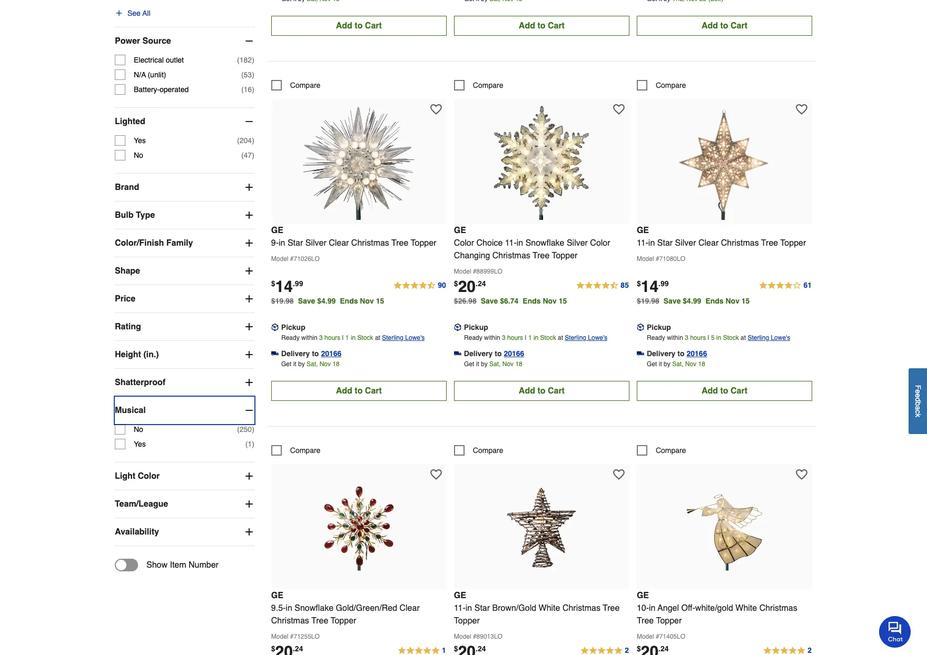 Task type: vqa. For each thing, say whether or not it's contained in the screenshot.
.48
no



Task type: locate. For each thing, give the bounding box(es) containing it.
1 horizontal spatial 4.5 stars image
[[576, 280, 630, 292]]

1 white from the left
[[539, 604, 560, 614]]

) for ( 250 )
[[252, 426, 254, 434]]

0 horizontal spatial actual price $14.99 element
[[271, 277, 303, 296]]

1 ) from the top
[[252, 56, 254, 64]]

silver up '71080lo'
[[675, 238, 696, 248]]

topper inside ge 9.5-in snowflake gold/green/red clear christmas tree topper
[[331, 617, 356, 626]]

model down 9-
[[271, 255, 288, 263]]

topper down angel
[[656, 617, 682, 626]]

topper inside "ge 11-in star brown/gold white christmas tree topper"
[[454, 617, 480, 626]]

) for ( 53 )
[[252, 71, 254, 79]]

71026lo
[[294, 255, 320, 263]]

2 horizontal spatial |
[[708, 334, 709, 342]]

1 $19.98 from the left
[[271, 297, 294, 305]]

$ down model # 71255lo
[[271, 645, 275, 654]]

plus image
[[244, 238, 254, 249], [244, 322, 254, 332], [244, 471, 254, 482], [244, 499, 254, 510], [244, 527, 254, 538]]

sterling for 1st 20166 button's the sterling lowe's button
[[382, 334, 404, 342]]

2 horizontal spatial delivery to 20166
[[647, 350, 707, 358]]

plus image
[[115, 9, 123, 17], [244, 182, 254, 193], [244, 210, 254, 221], [244, 266, 254, 277], [244, 294, 254, 304], [244, 350, 254, 360], [244, 378, 254, 388]]

1 horizontal spatial 20166 button
[[504, 349, 524, 359]]

0 horizontal spatial stock
[[357, 334, 373, 342]]

d
[[914, 398, 923, 402]]

availability button
[[115, 519, 254, 546]]

color inside 'button'
[[138, 472, 160, 481]]

0 horizontal spatial 20166
[[321, 350, 342, 358]]

3 3 from the left
[[685, 334, 689, 342]]

plus image inside the height (in.) button
[[244, 350, 254, 360]]

1 horizontal spatial 14
[[641, 277, 659, 296]]

truck filled image
[[454, 350, 461, 358], [637, 350, 644, 358]]

1 vertical spatial minus image
[[244, 406, 254, 416]]

snowflake
[[526, 238, 565, 248], [295, 604, 334, 614]]

1 horizontal spatial 3
[[502, 334, 506, 342]]

0 horizontal spatial ready
[[281, 334, 300, 342]]

at
[[375, 334, 380, 342], [558, 334, 563, 342], [741, 334, 746, 342]]

truck filled image for ready within 3 hours | 5 in stock at sterling lowe's
[[637, 350, 644, 358]]

save down the "71026lo"
[[298, 297, 315, 305]]

2 horizontal spatial 5 stars image
[[763, 645, 812, 656]]

topper up 85 button
[[552, 251, 578, 261]]

0 horizontal spatial delivery to 20166
[[281, 350, 342, 358]]

star
[[288, 238, 303, 248], [657, 238, 673, 248], [475, 604, 490, 614]]

savings save $4.99 element
[[298, 297, 388, 305], [664, 297, 754, 305]]

no down musical
[[134, 426, 143, 434]]

save for 85
[[481, 297, 498, 305]]

plus image inside light color 'button'
[[244, 471, 254, 482]]

get for truck filled image corresponding to ready within 3 hours | 1 in stock at sterling lowe's
[[464, 361, 474, 368]]

1 ends from the left
[[340, 297, 358, 305]]

plus image inside shatterproof button
[[244, 378, 254, 388]]

1 horizontal spatial ready
[[464, 334, 482, 342]]

minus image up ( 250 )
[[244, 406, 254, 416]]

11- inside "ge 11-in star brown/gold white christmas tree topper"
[[454, 604, 466, 614]]

2 delivery from the left
[[464, 350, 493, 358]]

0 horizontal spatial silver
[[305, 238, 327, 248]]

.99 for 61
[[659, 280, 669, 288]]

clear inside ge 9-in star silver clear christmas tree topper
[[329, 238, 349, 248]]

christmas for ge 9.5-in snowflake gold/green/red clear christmas tree topper
[[271, 617, 309, 626]]

silver up 85 button
[[567, 238, 588, 248]]

tree inside ge 9.5-in snowflake gold/green/red clear christmas tree topper
[[311, 617, 328, 626]]

save left $6.74
[[481, 297, 498, 305]]

topper inside ge 11-in star silver clear christmas tree topper
[[781, 238, 806, 248]]

1 vertical spatial yes
[[134, 440, 146, 449]]

plus image inside price button
[[244, 294, 254, 304]]

# for ge 9.5-in snowflake gold/green/red clear christmas tree topper
[[290, 634, 294, 641]]

11- right the choice
[[505, 238, 517, 248]]

2 sterling from the left
[[565, 334, 586, 342]]

1 horizontal spatial by
[[481, 361, 488, 368]]

1 sterling lowe's button from the left
[[382, 333, 425, 343]]

2 horizontal spatial sat,
[[672, 361, 684, 368]]

ge inside ge 9-in star silver clear christmas tree topper
[[271, 226, 283, 235]]

.99 down model # 71080lo
[[659, 280, 669, 288]]

topper up 61 "button"
[[781, 238, 806, 248]]

.99 down model # 71026lo
[[293, 280, 303, 288]]

plus image inside bulb type button
[[244, 210, 254, 221]]

ends nov 15 element
[[340, 297, 388, 305], [523, 297, 571, 305], [706, 297, 754, 305]]

) up ( 1 ) in the left of the page
[[252, 426, 254, 434]]

0 horizontal spatial white
[[539, 604, 560, 614]]

1 3 from the left
[[319, 334, 323, 342]]

compare inside 5014121673 element
[[656, 447, 686, 455]]

2 horizontal spatial star
[[657, 238, 673, 248]]

2 3 from the left
[[502, 334, 506, 342]]

1 ready from the left
[[281, 334, 300, 342]]

1 20166 from the left
[[321, 350, 342, 358]]

delivery for ready within 3 hours | 5 in stock at sterling lowe's truck filled image
[[647, 350, 676, 358]]

minus image inside lighted button
[[244, 116, 254, 127]]

89013lo
[[477, 634, 503, 641]]

plus image inside brand button
[[244, 182, 254, 193]]

delivery
[[281, 350, 310, 358], [464, 350, 493, 358], [647, 350, 676, 358]]

0 horizontal spatial sterling
[[382, 334, 404, 342]]

$ right 90
[[454, 280, 458, 288]]

white
[[539, 604, 560, 614], [736, 604, 757, 614]]

5 stars image
[[397, 645, 447, 656], [580, 645, 630, 656], [763, 645, 812, 656]]

1 5 stars image from the left
[[397, 645, 447, 656]]

star for 11-in star brown/gold white christmas tree topper
[[475, 604, 490, 614]]

heart outline image for ge 9.5-in snowflake gold/green/red clear christmas tree topper
[[430, 469, 442, 481]]

compare inside 5014121669 element
[[473, 447, 503, 455]]

1 horizontal spatial $19.98 save $4.99 ends nov 15
[[637, 297, 750, 305]]

star inside ge 11-in star silver clear christmas tree topper
[[657, 238, 673, 248]]

compare for 5014121673 element
[[656, 447, 686, 455]]

1 $ 14 .99 from the left
[[271, 277, 303, 296]]

11- inside ge 11-in star silver clear christmas tree topper
[[637, 238, 648, 248]]

$19.98 down model # 71026lo
[[271, 297, 294, 305]]

1 horizontal spatial .99
[[659, 280, 669, 288]]

( for 204
[[237, 136, 240, 145]]

ge color choice 11-in snowflake silver color changing christmas tree topper image
[[484, 104, 600, 220]]

snowflake inside ge 9.5-in snowflake gold/green/red clear christmas tree topper
[[295, 604, 334, 614]]

ge up changing
[[454, 226, 466, 235]]

2 20166 button from the left
[[504, 349, 524, 359]]

ends
[[340, 297, 358, 305], [523, 297, 541, 305], [706, 297, 724, 305]]

heart outline image
[[430, 104, 442, 115], [796, 104, 808, 115], [430, 469, 442, 481]]

star up model # 71026lo
[[288, 238, 303, 248]]

truck filled image for ready within 3 hours | 1 in stock at sterling lowe's
[[454, 350, 461, 358]]

3 ends nov 15 element from the left
[[706, 297, 754, 305]]

2 ) from the top
[[252, 71, 254, 79]]

3 sat, from the left
[[672, 361, 684, 368]]

ge up model # 89013lo
[[454, 591, 466, 601]]

e up d
[[914, 390, 923, 394]]

0 vertical spatial snowflake
[[526, 238, 565, 248]]

model left '71080lo'
[[637, 255, 654, 263]]

1 hours from the left
[[325, 334, 340, 342]]

3 pickup from the left
[[647, 323, 671, 332]]

2 horizontal spatial delivery
[[647, 350, 676, 358]]

hours for third 20166 button
[[690, 334, 706, 342]]

by for 1st 20166 button
[[298, 361, 305, 368]]

tree inside "ge 11-in star brown/gold white christmas tree topper"
[[603, 604, 620, 614]]

tree for ge 11-in star silver clear christmas tree topper
[[761, 238, 778, 248]]

1 horizontal spatial 15
[[559, 297, 567, 305]]

1 horizontal spatial savings save $4.99 element
[[664, 297, 754, 305]]

1 sterling from the left
[[382, 334, 404, 342]]

3 delivery to 20166 from the left
[[647, 350, 707, 358]]

ge 11-in star brown/gold white christmas tree topper image
[[484, 470, 600, 586]]

1 horizontal spatial white
[[736, 604, 757, 614]]

2 minus image from the top
[[244, 406, 254, 416]]

add to cart
[[336, 21, 382, 30], [519, 21, 565, 30], [702, 21, 748, 30], [336, 387, 382, 396], [519, 387, 565, 396], [702, 387, 748, 396]]

christmas inside "ge 11-in star brown/gold white christmas tree topper"
[[563, 604, 601, 614]]

star up model # 71080lo
[[657, 238, 673, 248]]

1 horizontal spatial sterling
[[565, 334, 586, 342]]

2 hours from the left
[[507, 334, 523, 342]]

( for 182
[[237, 56, 240, 64]]

0 horizontal spatial 15
[[376, 297, 384, 305]]

actual price $20.24 element
[[454, 277, 486, 296], [271, 643, 303, 656], [454, 643, 486, 656], [637, 643, 669, 656]]

in inside "ge 10-in angel off-white/gold white christmas tree topper"
[[649, 604, 656, 614]]

0 horizontal spatial sterling lowe's button
[[382, 333, 425, 343]]

actual price $20.24 element containing 20
[[454, 277, 486, 296]]

minus image up ( 204 )
[[244, 116, 254, 127]]

11- up model # 71080lo
[[637, 238, 648, 248]]

$4.99
[[317, 297, 336, 305], [683, 297, 701, 305]]

( for 1
[[245, 440, 248, 449]]

1 at from the left
[[375, 334, 380, 342]]

1 savings save $4.99 element from the left
[[298, 297, 388, 305]]

plus image for brand
[[244, 182, 254, 193]]

) for ( 204 )
[[252, 136, 254, 145]]

compare inside 1001168998 element
[[290, 81, 321, 89]]

ge 9.5-in snowflake gold/green/red clear christmas tree topper image
[[301, 470, 417, 586]]

topper down gold/green/red
[[331, 617, 356, 626]]

ge inside ge 9.5-in snowflake gold/green/red clear christmas tree topper
[[271, 591, 283, 601]]

1 horizontal spatial pickup
[[464, 323, 488, 332]]

2 $ 14 .99 from the left
[[637, 277, 669, 296]]

plus image inside team/league button
[[244, 499, 254, 510]]

in inside ge color choice 11-in snowflake silver color changing christmas tree topper
[[517, 238, 523, 248]]

silver up the "71026lo"
[[305, 238, 327, 248]]

model # 89013lo
[[454, 634, 503, 641]]

actual price $14.99 element right 85
[[637, 277, 669, 296]]

to
[[355, 21, 363, 30], [538, 21, 546, 30], [720, 21, 728, 30], [312, 350, 319, 358], [495, 350, 502, 358], [678, 350, 685, 358], [355, 387, 363, 396], [538, 387, 546, 396], [720, 387, 728, 396]]

gold/green/red
[[336, 604, 397, 614]]

1 horizontal spatial ready within 3 hours | 1 in stock at sterling lowe's
[[464, 334, 608, 342]]

5014121669 element
[[454, 446, 503, 456]]

white inside "ge 10-in angel off-white/gold white christmas tree topper"
[[736, 604, 757, 614]]

1 by from the left
[[298, 361, 305, 368]]

it for ready within 3 hours | 5 in stock at sterling lowe's truck filled image
[[659, 361, 662, 368]]

2 ends from the left
[[523, 297, 541, 305]]

1 yes from the top
[[134, 136, 146, 145]]

|
[[342, 334, 344, 342], [525, 334, 527, 342], [708, 334, 709, 342]]

.24 for the actual price $20.24 element under model # 71405lo
[[659, 645, 669, 654]]

plus image for availability
[[244, 527, 254, 538]]

1 horizontal spatial get it by sat, nov 18
[[464, 361, 523, 368]]

ge 10-in angel off-white/gold white christmas tree topper image
[[667, 470, 783, 586]]

2 horizontal spatial hours
[[690, 334, 706, 342]]

2 horizontal spatial silver
[[675, 238, 696, 248]]

brown/gold
[[492, 604, 536, 614]]

ge for ge 11-in star silver clear christmas tree topper
[[637, 226, 649, 235]]

delivery for truck filled image corresponding to ready within 3 hours | 1 in stock at sterling lowe's
[[464, 350, 493, 358]]

3 ready from the left
[[647, 334, 665, 342]]

( for 47
[[241, 151, 244, 160]]

$ 14 .99 right 85
[[637, 277, 669, 296]]

color up 85 button
[[590, 238, 610, 248]]

2 truck filled image from the left
[[637, 350, 644, 358]]

color right light
[[138, 472, 160, 481]]

see all
[[127, 9, 150, 17]]

2 pickup from the left
[[464, 323, 488, 332]]

tree inside ge 9-in star silver clear christmas tree topper
[[392, 238, 408, 248]]

3 plus image from the top
[[244, 471, 254, 482]]

$19.98 save $4.99 ends nov 15 for 90
[[271, 297, 384, 305]]

by
[[298, 361, 305, 368], [481, 361, 488, 368], [664, 361, 671, 368]]

1 horizontal spatial stock
[[540, 334, 556, 342]]

christmas inside ge color choice 11-in snowflake silver color changing christmas tree topper
[[493, 251, 530, 261]]

( 204 )
[[237, 136, 254, 145]]

sterling for second 20166 button from left's the sterling lowe's button
[[565, 334, 586, 342]]

2
[[625, 647, 629, 655], [808, 647, 812, 655]]

16
[[244, 85, 252, 94]]

star up model # 89013lo
[[475, 604, 490, 614]]

ready
[[281, 334, 300, 342], [464, 334, 482, 342], [647, 334, 665, 342]]

2 at from the left
[[558, 334, 563, 342]]

2 plus image from the top
[[244, 322, 254, 332]]

tree
[[392, 238, 408, 248], [761, 238, 778, 248], [533, 251, 550, 261], [603, 604, 620, 614], [311, 617, 328, 626], [637, 617, 654, 626]]

3 delivery from the left
[[647, 350, 676, 358]]

1 horizontal spatial delivery
[[464, 350, 493, 358]]

ge 11-in star silver clear christmas tree topper image
[[667, 104, 783, 220]]

topper up model # 89013lo
[[454, 617, 480, 626]]

3 20166 from the left
[[687, 350, 707, 358]]

$ 14 .99
[[271, 277, 303, 296], [637, 277, 669, 296]]

was price $26.98 element
[[454, 294, 481, 305]]

e
[[914, 390, 923, 394], [914, 394, 923, 398]]

3 sterling lowe's button from the left
[[748, 333, 790, 343]]

1
[[346, 334, 349, 342], [528, 334, 532, 342], [248, 440, 252, 449], [442, 647, 446, 655]]

christmas inside ge 9-in star silver clear christmas tree topper
[[351, 238, 389, 248]]

1 delivery from the left
[[281, 350, 310, 358]]

plus image for light color
[[244, 471, 254, 482]]

was price $19.98 element down model # 71080lo
[[637, 294, 664, 305]]

18
[[333, 361, 340, 368], [515, 361, 523, 368], [698, 361, 705, 368]]

snowflake inside ge color choice 11-in snowflake silver color changing christmas tree topper
[[526, 238, 565, 248]]

tree down "10-"
[[637, 617, 654, 626]]

clear inside ge 11-in star silver clear christmas tree topper
[[699, 238, 719, 248]]

was price $19.98 element
[[271, 294, 298, 305], [637, 294, 664, 305]]

tree inside ge 11-in star silver clear christmas tree topper
[[761, 238, 778, 248]]

0 horizontal spatial .99
[[293, 280, 303, 288]]

model for 11-in star silver clear christmas tree topper
[[637, 255, 654, 263]]

topper
[[411, 238, 436, 248], [781, 238, 806, 248], [552, 251, 578, 261], [331, 617, 356, 626], [454, 617, 480, 626], [656, 617, 682, 626]]

2 ready from the left
[[464, 334, 482, 342]]

plus image inside color/finish family button
[[244, 238, 254, 249]]

topper up 90 button in the left of the page
[[411, 238, 436, 248]]

$ down model # 71026lo
[[271, 280, 275, 288]]

$ down model # 71405lo
[[637, 645, 641, 654]]

3 ) from the top
[[252, 85, 254, 94]]

1 horizontal spatial sterling lowe's button
[[565, 333, 608, 343]]

clear for 11-in star silver clear christmas tree topper
[[699, 238, 719, 248]]

5014121675 element
[[271, 446, 321, 456]]

3 sterling from the left
[[748, 334, 769, 342]]

1 vertical spatial snowflake
[[295, 604, 334, 614]]

compare inside 1000525553 element
[[473, 81, 503, 89]]

$
[[271, 280, 275, 288], [454, 280, 458, 288], [637, 280, 641, 288], [271, 645, 275, 654], [454, 645, 458, 654], [637, 645, 641, 654]]

by for third 20166 button
[[664, 361, 671, 368]]

0 horizontal spatial $4.99
[[317, 297, 336, 305]]

0 horizontal spatial delivery
[[281, 350, 310, 358]]

within
[[301, 334, 318, 342], [484, 334, 500, 342], [667, 334, 683, 342]]

ge 9-in star silver clear christmas tree topper image
[[301, 104, 417, 220]]

1 horizontal spatial star
[[475, 604, 490, 614]]

0 horizontal spatial ends nov 15 element
[[340, 297, 388, 305]]

yes down the "lighted"
[[134, 136, 146, 145]]

7 ) from the top
[[252, 440, 254, 449]]

2 button for the actual price $20.24 element under model # 71405lo
[[763, 645, 812, 656]]

1 save from the left
[[298, 297, 315, 305]]

$19.98 save $4.99 ends nov 15
[[271, 297, 384, 305], [637, 297, 750, 305]]

.99
[[293, 280, 303, 288], [659, 280, 669, 288]]

no for ( 250 )
[[134, 426, 143, 434]]

10-
[[637, 604, 649, 614]]

star inside ge 9-in star silver clear christmas tree topper
[[288, 238, 303, 248]]

sterling
[[382, 334, 404, 342], [565, 334, 586, 342], [748, 334, 769, 342]]

tree up the 4 stars image
[[761, 238, 778, 248]]

topper inside ge color choice 11-in snowflake silver color changing christmas tree topper
[[552, 251, 578, 261]]

ge for ge 11-in star brown/gold white christmas tree topper
[[454, 591, 466, 601]]

topper inside "ge 10-in angel off-white/gold white christmas tree topper"
[[656, 617, 682, 626]]

ge inside "ge 10-in angel off-white/gold white christmas tree topper"
[[637, 591, 649, 601]]

0 horizontal spatial at
[[375, 334, 380, 342]]

battery-
[[134, 85, 160, 94]]

1 .99 from the left
[[293, 280, 303, 288]]

2 horizontal spatial 3
[[685, 334, 689, 342]]

1 horizontal spatial save
[[481, 297, 498, 305]]

20166
[[321, 350, 342, 358], [504, 350, 524, 358], [687, 350, 707, 358]]

model left 71405lo
[[637, 634, 654, 641]]

1 silver from the left
[[305, 238, 327, 248]]

1 vertical spatial no
[[134, 426, 143, 434]]

2 horizontal spatial stock
[[723, 334, 739, 342]]

$19.98 save $4.99 ends nov 15 down the "71026lo"
[[271, 297, 384, 305]]

2 15 from the left
[[559, 297, 567, 305]]

color up changing
[[454, 238, 474, 248]]

$ right 85
[[637, 280, 641, 288]]

3 stock from the left
[[723, 334, 739, 342]]

0 horizontal spatial get
[[281, 361, 292, 368]]

a
[[914, 406, 923, 410]]

compare for 1000525553 element
[[473, 81, 503, 89]]

plus image inside see all button
[[115, 9, 123, 17]]

2 silver from the left
[[567, 238, 588, 248]]

.24 down model # 71405lo
[[659, 645, 669, 654]]

plus image for height (in.)
[[244, 350, 254, 360]]

20166 for 1st 20166 button
[[321, 350, 342, 358]]

color for ge color choice 11-in snowflake silver color changing christmas tree topper
[[454, 238, 474, 248]]

1 horizontal spatial |
[[525, 334, 527, 342]]

1 truck filled image from the left
[[454, 350, 461, 358]]

compare inside 5014121675 element
[[290, 447, 321, 455]]

1 horizontal spatial 11-
[[505, 238, 517, 248]]

christmas inside ge 9.5-in snowflake gold/green/red clear christmas tree topper
[[271, 617, 309, 626]]

1 horizontal spatial ends nov 15 element
[[523, 297, 571, 305]]

1 horizontal spatial $ 14 .99
[[637, 277, 669, 296]]

topper for ge 9-in star silver clear christmas tree topper
[[411, 238, 436, 248]]

1000110799 element
[[637, 80, 686, 90]]

1 minus image from the top
[[244, 116, 254, 127]]

0 horizontal spatial 18
[[333, 361, 340, 368]]

2 horizontal spatial clear
[[699, 238, 719, 248]]

ge inside "ge 11-in star brown/gold white christmas tree topper"
[[454, 591, 466, 601]]

4.5 stars image containing 85
[[576, 280, 630, 292]]

) down the ( 53 )
[[252, 85, 254, 94]]

1 get it by sat, nov 18 from the left
[[281, 361, 340, 368]]

3 5 stars image from the left
[[763, 645, 812, 656]]

savings save $4.99 element for 90
[[298, 297, 388, 305]]

1 no from the top
[[134, 151, 143, 160]]

) down 250
[[252, 440, 254, 449]]

save down '71080lo'
[[664, 297, 681, 305]]

minus image inside musical 'button'
[[244, 406, 254, 416]]

) down ( 204 )
[[252, 151, 254, 160]]

actual price $14.99 element for 90
[[271, 277, 303, 296]]

actual price $20.24 element down model # 71255lo
[[271, 643, 303, 656]]

silver inside ge 11-in star silver clear christmas tree topper
[[675, 238, 696, 248]]

silver
[[305, 238, 327, 248], [567, 238, 588, 248], [675, 238, 696, 248]]

0 horizontal spatial save
[[298, 297, 315, 305]]

(unlit)
[[148, 71, 166, 79]]

compare for 5014121675 element
[[290, 447, 321, 455]]

clear
[[329, 238, 349, 248], [699, 238, 719, 248], [400, 604, 420, 614]]

1 $19.98 save $4.99 ends nov 15 from the left
[[271, 297, 384, 305]]

sterling lowe's button for second 20166 button from left
[[565, 333, 608, 343]]

2 horizontal spatial ends nov 15 element
[[706, 297, 754, 305]]

no up brand
[[134, 151, 143, 160]]

0 horizontal spatial |
[[342, 334, 344, 342]]

compare inside "1000110799" element
[[656, 81, 686, 89]]

light
[[115, 472, 135, 481]]

2 18 from the left
[[515, 361, 523, 368]]

1 horizontal spatial lowe's
[[588, 334, 608, 342]]

1 horizontal spatial 18
[[515, 361, 523, 368]]

4.5 stars image
[[393, 280, 447, 292], [576, 280, 630, 292]]

0 horizontal spatial 2
[[625, 647, 629, 655]]

4 ) from the top
[[252, 136, 254, 145]]

5 ) from the top
[[252, 151, 254, 160]]

christmas
[[351, 238, 389, 248], [721, 238, 759, 248], [493, 251, 530, 261], [563, 604, 601, 614], [760, 604, 797, 614], [271, 617, 309, 626]]

3 hours from the left
[[690, 334, 706, 342]]

model left 71255lo
[[271, 634, 288, 641]]

6 ) from the top
[[252, 426, 254, 434]]

2 | from the left
[[525, 334, 527, 342]]

1 18 from the left
[[333, 361, 340, 368]]

3 ends from the left
[[706, 297, 724, 305]]

18 for second 20166 button from left
[[515, 361, 523, 368]]

tree up 71255lo
[[311, 617, 328, 626]]

tree up savings save $6.74 element
[[533, 251, 550, 261]]

0 horizontal spatial $19.98
[[271, 297, 294, 305]]

pickup image for ready within 3 hours | 1 in stock at sterling lowe's
[[271, 324, 279, 331]]

ge
[[271, 226, 283, 235], [454, 226, 466, 235], [637, 226, 649, 235], [271, 591, 283, 601], [454, 591, 466, 601], [637, 591, 649, 601]]

tree inside "ge 10-in angel off-white/gold white christmas tree topper"
[[637, 617, 654, 626]]

$19.98 down model # 71080lo
[[637, 297, 659, 305]]

actual price $20.24 element up $26.98
[[454, 277, 486, 296]]

1 was price $19.98 element from the left
[[271, 294, 298, 305]]

| for second 20166 button from left
[[525, 334, 527, 342]]

2 .99 from the left
[[659, 280, 669, 288]]

1 horizontal spatial $19.98
[[637, 297, 659, 305]]

topper inside ge 9-in star silver clear christmas tree topper
[[411, 238, 436, 248]]

1 horizontal spatial was price $19.98 element
[[637, 294, 664, 305]]

ge for ge 9-in star silver clear christmas tree topper
[[271, 226, 283, 235]]

at for 1st 20166 button's the sterling lowe's button
[[375, 334, 380, 342]]

) up the ( 53 )
[[252, 56, 254, 64]]

pickup
[[281, 323, 305, 332], [464, 323, 488, 332], [647, 323, 671, 332]]

1 horizontal spatial 2
[[808, 647, 812, 655]]

1 horizontal spatial 20166
[[504, 350, 524, 358]]

0 vertical spatial yes
[[134, 136, 146, 145]]

0 horizontal spatial savings save $4.99 element
[[298, 297, 388, 305]]

$19.98 save $4.99 ends nov 15 up the 5
[[637, 297, 750, 305]]

1 horizontal spatial clear
[[400, 604, 420, 614]]

model up 20 in the top of the page
[[454, 268, 471, 275]]

9-
[[271, 238, 279, 248]]

minus image
[[244, 116, 254, 127], [244, 406, 254, 416]]

0 horizontal spatial 11-
[[454, 604, 466, 614]]

shape
[[115, 267, 140, 276]]

$ 14 .99 for 90
[[271, 277, 303, 296]]

get it by sat, nov 18
[[281, 361, 340, 368], [464, 361, 523, 368], [647, 361, 705, 368]]

0 horizontal spatial star
[[288, 238, 303, 248]]

0 horizontal spatial it
[[293, 361, 296, 368]]

actual price $14.99 element down model # 71026lo
[[271, 277, 303, 296]]

) up 47
[[252, 136, 254, 145]]

ge up model # 71080lo
[[637, 226, 649, 235]]

ge up "10-"
[[637, 591, 649, 601]]

ge up the 9.5-
[[271, 591, 283, 601]]

2 pickup image from the left
[[637, 324, 644, 331]]

star inside "ge 11-in star brown/gold white christmas tree topper"
[[475, 604, 490, 614]]

cart
[[365, 21, 382, 30], [548, 21, 565, 30], [731, 21, 748, 30], [365, 387, 382, 396], [548, 387, 565, 396], [731, 387, 748, 396]]

model for 9.5-in snowflake gold/green/red clear christmas tree topper
[[271, 634, 288, 641]]

2 by from the left
[[481, 361, 488, 368]]

rating
[[115, 322, 141, 332]]

yes
[[134, 136, 146, 145], [134, 440, 146, 449]]

0 horizontal spatial 4.5 stars image
[[393, 280, 447, 292]]

2 14 from the left
[[641, 277, 659, 296]]

5 plus image from the top
[[244, 527, 254, 538]]

family
[[166, 239, 193, 248]]

.24 down model # 88999lo
[[476, 280, 486, 288]]

$4.99 up ready within 3 hours | 5 in stock at sterling lowe's
[[683, 297, 701, 305]]

plus image inside rating button
[[244, 322, 254, 332]]

f e e d b a c k button
[[909, 369, 927, 434]]

3 silver from the left
[[675, 238, 696, 248]]

2 2 from the left
[[808, 647, 812, 655]]

0 horizontal spatial clear
[[329, 238, 349, 248]]

#
[[290, 255, 294, 263], [656, 255, 659, 263], [473, 268, 477, 275], [290, 634, 294, 641], [473, 634, 477, 641], [656, 634, 659, 641]]

lowe's down 61 "button"
[[771, 334, 790, 342]]

15
[[376, 297, 384, 305], [559, 297, 567, 305], [742, 297, 750, 305]]

1 horizontal spatial at
[[558, 334, 563, 342]]

20166 for second 20166 button from left
[[504, 350, 524, 358]]

71080lo
[[659, 255, 685, 263]]

christmas inside ge 11-in star silver clear christmas tree topper
[[721, 238, 759, 248]]

compare for 5014121669 element
[[473, 447, 503, 455]]

2 delivery to 20166 from the left
[[464, 350, 524, 358]]

ge inside ge color choice 11-in snowflake silver color changing christmas tree topper
[[454, 226, 466, 235]]

2 it from the left
[[476, 361, 479, 368]]

3 save from the left
[[664, 297, 681, 305]]

e up b
[[914, 394, 923, 398]]

sat,
[[307, 361, 318, 368], [489, 361, 501, 368], [672, 361, 684, 368]]

2 yes from the top
[[134, 440, 146, 449]]

ge inside ge 11-in star silver clear christmas tree topper
[[637, 226, 649, 235]]

0 vertical spatial no
[[134, 151, 143, 160]]

0 horizontal spatial ready within 3 hours | 1 in stock at sterling lowe's
[[281, 334, 425, 342]]

2 was price $19.98 element from the left
[[637, 294, 664, 305]]

model left the 89013lo
[[454, 634, 471, 641]]

1 horizontal spatial actual price $14.99 element
[[637, 277, 669, 296]]

4.5 stars image containing 90
[[393, 280, 447, 292]]

yes up light color
[[134, 440, 146, 449]]

was price $19.98 element down model # 71026lo
[[271, 294, 298, 305]]

lowe's down 85 button
[[588, 334, 608, 342]]

lowe's down 90 button in the left of the page
[[405, 334, 425, 342]]

14 right 85
[[641, 277, 659, 296]]

plus image inside availability button
[[244, 527, 254, 538]]

$26.98
[[454, 297, 477, 305]]

1 horizontal spatial hours
[[507, 334, 523, 342]]

plus image inside shape button
[[244, 266, 254, 277]]

.24 down model # 89013lo
[[476, 645, 486, 654]]

2 actual price $14.99 element from the left
[[637, 277, 669, 296]]

sat, for third 20166 button
[[672, 361, 684, 368]]

5 stars image for the actual price $20.24 element under model # 71405lo
[[763, 645, 812, 656]]

1 horizontal spatial $4.99
[[683, 297, 701, 305]]

no for ( 47 )
[[134, 151, 143, 160]]

2 horizontal spatial 20166 button
[[687, 349, 707, 359]]

2 horizontal spatial get it by sat, nov 18
[[647, 361, 705, 368]]

2 20166 from the left
[[504, 350, 524, 358]]

outlet
[[166, 56, 184, 64]]

2 horizontal spatial sterling lowe's button
[[748, 333, 790, 343]]

silver inside ge 9-in star silver clear christmas tree topper
[[305, 238, 327, 248]]

clear inside ge 9.5-in snowflake gold/green/red clear christmas tree topper
[[400, 604, 420, 614]]

add
[[336, 21, 352, 30], [519, 21, 535, 30], [702, 21, 718, 30], [336, 387, 352, 396], [519, 387, 535, 396], [702, 387, 718, 396]]

3 | from the left
[[708, 334, 709, 342]]

3 for third 20166 button
[[685, 334, 689, 342]]

pickup image
[[271, 324, 279, 331], [637, 324, 644, 331]]

# for ge color choice 11-in snowflake silver color changing christmas tree topper
[[473, 268, 477, 275]]

2 savings save $4.99 element from the left
[[664, 297, 754, 305]]

actual price $14.99 element
[[271, 277, 303, 296], [637, 277, 669, 296]]

in inside "ge 11-in star brown/gold white christmas tree topper"
[[466, 604, 472, 614]]

11- up model # 89013lo
[[454, 604, 466, 614]]

minus image
[[244, 36, 254, 46]]

1 horizontal spatial sat,
[[489, 361, 501, 368]]

2 horizontal spatial lowe's
[[771, 334, 790, 342]]

2 button
[[580, 645, 630, 656], [763, 645, 812, 656]]

1 2 from the left
[[625, 647, 629, 655]]

model for 10-in angel off-white/gold white christmas tree topper
[[637, 634, 654, 641]]

tree up 90 button in the left of the page
[[392, 238, 408, 248]]

1 ends nov 15 element from the left
[[340, 297, 388, 305]]

0 horizontal spatial 5 stars image
[[397, 645, 447, 656]]

2 white from the left
[[736, 604, 757, 614]]

2 horizontal spatial sterling
[[748, 334, 769, 342]]

$4.99 down the "71026lo"
[[317, 297, 336, 305]]

1 horizontal spatial 5 stars image
[[580, 645, 630, 656]]

ready within 3 hours | 1 in stock at sterling lowe's
[[281, 334, 425, 342], [464, 334, 608, 342]]

model # 88999lo
[[454, 268, 503, 275]]

1 horizontal spatial ends
[[523, 297, 541, 305]]

hours
[[325, 334, 340, 342], [507, 334, 523, 342], [690, 334, 706, 342]]

white right brown/gold
[[539, 604, 560, 614]]

tree left "10-"
[[603, 604, 620, 614]]

3 15 from the left
[[742, 297, 750, 305]]

sterling lowe's button
[[382, 333, 425, 343], [565, 333, 608, 343], [748, 333, 790, 343]]

1 sat, from the left
[[307, 361, 318, 368]]

14 down model # 71026lo
[[275, 277, 293, 296]]

white right white/gold
[[736, 604, 757, 614]]

2 horizontal spatial it
[[659, 361, 662, 368]]

2 2 button from the left
[[763, 645, 812, 656]]

2 horizontal spatial ends
[[706, 297, 724, 305]]

) up the 16
[[252, 71, 254, 79]]

savings save $4.99 element for 61
[[664, 297, 754, 305]]

2 horizontal spatial ready
[[647, 334, 665, 342]]

47
[[244, 151, 252, 160]]

0 horizontal spatial truck filled image
[[454, 350, 461, 358]]

1 horizontal spatial within
[[484, 334, 500, 342]]

1 2 button from the left
[[580, 645, 630, 656]]

.24 for the actual price $20.24 element under model # 71255lo
[[293, 645, 303, 654]]

.24 down model # 71255lo
[[293, 645, 303, 654]]

2 5 stars image from the left
[[580, 645, 630, 656]]

0 horizontal spatial 14
[[275, 277, 293, 296]]

yes for ( 1 )
[[134, 440, 146, 449]]

5 stars image containing 1
[[397, 645, 447, 656]]

0 horizontal spatial $19.98 save $4.99 ends nov 15
[[271, 297, 384, 305]]

ge up 9-
[[271, 226, 283, 235]]

3 it from the left
[[659, 361, 662, 368]]

3 get from the left
[[647, 361, 657, 368]]

( for 250
[[237, 426, 240, 434]]

ends nov 15 element for 61
[[706, 297, 754, 305]]

1 15 from the left
[[376, 297, 384, 305]]

2 lowe's from the left
[[588, 334, 608, 342]]

2 horizontal spatial 18
[[698, 361, 705, 368]]

0 horizontal spatial ends
[[340, 297, 358, 305]]

) for ( 1 )
[[252, 440, 254, 449]]

$ 14 .99 down model # 71026lo
[[271, 277, 303, 296]]

heart outline image
[[613, 104, 625, 115], [613, 469, 625, 481], [796, 469, 808, 481]]

( for 16
[[241, 85, 244, 94]]



Task type: describe. For each thing, give the bounding box(es) containing it.
delivery to 20166 for second 20166 button from left
[[464, 350, 524, 358]]

f
[[914, 385, 923, 390]]

ge 10-in angel off-white/gold white christmas tree topper
[[637, 591, 797, 626]]

3 lowe's from the left
[[771, 334, 790, 342]]

bulb type
[[115, 211, 155, 220]]

lighted button
[[115, 108, 254, 135]]

3 get it by sat, nov 18 from the left
[[647, 361, 705, 368]]

color/finish family
[[115, 239, 193, 248]]

ready for 1st 20166 button
[[281, 334, 300, 342]]

color/finish family button
[[115, 230, 254, 257]]

53
[[244, 71, 252, 79]]

1 ready within 3 hours | 1 in stock at sterling lowe's from the left
[[281, 334, 425, 342]]

musical button
[[115, 397, 254, 425]]

3 20166 button from the left
[[687, 349, 707, 359]]

plus image for color/finish family
[[244, 238, 254, 249]]

topper for ge 11-in star silver clear christmas tree topper
[[781, 238, 806, 248]]

off-
[[681, 604, 695, 614]]

changing
[[454, 251, 490, 261]]

11- inside ge color choice 11-in snowflake silver color changing christmas tree topper
[[505, 238, 517, 248]]

( 16 )
[[241, 85, 254, 94]]

# for ge 11-in star brown/gold white christmas tree topper
[[473, 634, 477, 641]]

christmas for ge 11-in star silver clear christmas tree topper
[[721, 238, 759, 248]]

electrical
[[134, 56, 164, 64]]

2 stock from the left
[[540, 334, 556, 342]]

| for third 20166 button
[[708, 334, 709, 342]]

at for second 20166 button from left's the sterling lowe's button
[[558, 334, 563, 342]]

model # 71026lo
[[271, 255, 320, 263]]

$26.98 save $6.74 ends nov 15
[[454, 297, 567, 305]]

$19.98 for 61
[[637, 297, 659, 305]]

christmas for ge 11-in star brown/gold white christmas tree topper
[[563, 604, 601, 614]]

within for 1st 20166 button
[[301, 334, 318, 342]]

clear for 9-in star silver clear christmas tree topper
[[329, 238, 349, 248]]

availability
[[115, 528, 159, 537]]

88999lo
[[477, 268, 503, 275]]

1000525553 element
[[454, 80, 503, 90]]

2 e from the top
[[914, 394, 923, 398]]

plus image for bulb type
[[244, 210, 254, 221]]

ge 11-in star silver clear christmas tree topper
[[637, 226, 806, 248]]

pickup image for ready within 3 hours | 5 in stock at sterling lowe's
[[637, 324, 644, 331]]

lighted
[[115, 117, 145, 126]]

90
[[438, 281, 446, 290]]

ends for 90
[[340, 297, 358, 305]]

within for third 20166 button
[[667, 334, 683, 342]]

1001168998 element
[[271, 80, 321, 90]]

ends for 85
[[523, 297, 541, 305]]

sterling for the sterling lowe's button related to third 20166 button
[[748, 334, 769, 342]]

# for ge 10-in angel off-white/gold white christmas tree topper
[[656, 634, 659, 641]]

ge 9.5-in snowflake gold/green/red clear christmas tree topper
[[271, 591, 420, 626]]

clear for 9.5-in snowflake gold/green/red clear christmas tree topper
[[400, 604, 420, 614]]

2 horizontal spatial color
[[590, 238, 610, 248]]

get for truck filled icon on the bottom left of the page
[[281, 361, 292, 368]]

$ 20 .24
[[454, 277, 486, 296]]

choice
[[477, 238, 503, 248]]

.24 for the actual price $20.24 element below model # 89013lo
[[476, 645, 486, 654]]

(in.)
[[143, 350, 159, 360]]

20166 for third 20166 button
[[687, 350, 707, 358]]

85 button
[[576, 280, 630, 292]]

team/league button
[[115, 491, 254, 518]]

$19.98 save $4.99 ends nov 15 for 61
[[637, 297, 750, 305]]

number
[[189, 561, 219, 571]]

.24 inside $ 20 .24
[[476, 280, 486, 288]]

silver inside ge color choice 11-in snowflake silver color changing christmas tree topper
[[567, 238, 588, 248]]

ge for ge color choice 11-in snowflake silver color changing christmas tree topper
[[454, 226, 466, 235]]

shape button
[[115, 258, 254, 285]]

truck filled image
[[271, 350, 279, 358]]

61
[[804, 281, 812, 290]]

model for color choice 11-in snowflake silver color changing christmas tree topper
[[454, 268, 471, 275]]

light color
[[115, 472, 160, 481]]

plus image for rating
[[244, 322, 254, 332]]

show item number
[[146, 561, 219, 571]]

white inside "ge 11-in star brown/gold white christmas tree topper"
[[539, 604, 560, 614]]

# for ge 9-in star silver clear christmas tree topper
[[290, 255, 294, 263]]

compare for 1001168998 element
[[290, 81, 321, 89]]

power
[[115, 36, 140, 46]]

$4.99 for 90
[[317, 297, 336, 305]]

actual price $14.99 element for 61
[[637, 277, 669, 296]]

model # 71405lo
[[637, 634, 685, 641]]

operated
[[160, 85, 189, 94]]

delivery to 20166 for 1st 20166 button
[[281, 350, 342, 358]]

71405lo
[[659, 634, 685, 641]]

plus image for team/league
[[244, 499, 254, 510]]

1 inside 5 stars image
[[442, 647, 446, 655]]

bulb
[[115, 211, 134, 220]]

yes for ( 204 )
[[134, 136, 146, 145]]

) for ( 47 )
[[252, 151, 254, 160]]

) for ( 182 )
[[252, 56, 254, 64]]

tree inside ge color choice 11-in snowflake silver color changing christmas tree topper
[[533, 251, 550, 261]]

minus image for musical
[[244, 406, 254, 416]]

in inside ge 9-in star silver clear christmas tree topper
[[279, 238, 285, 248]]

ge 11-in star brown/gold white christmas tree topper
[[454, 591, 620, 626]]

sterling lowe's button for third 20166 button
[[748, 333, 790, 343]]

model # 71080lo
[[637, 255, 685, 263]]

90 button
[[393, 280, 447, 292]]

color/finish
[[115, 239, 164, 248]]

( 250 )
[[237, 426, 254, 434]]

1 e from the top
[[914, 390, 923, 394]]

1 20166 button from the left
[[321, 349, 342, 359]]

61 button
[[759, 280, 812, 292]]

) for ( 16 )
[[252, 85, 254, 94]]

$19.98 for 90
[[271, 297, 294, 305]]

topper for ge 9.5-in snowflake gold/green/red clear christmas tree topper
[[331, 617, 356, 626]]

bulb type button
[[115, 202, 254, 229]]

4.5 stars image for 20
[[576, 280, 630, 292]]

type
[[136, 211, 155, 220]]

tree for ge 11-in star brown/gold white christmas tree topper
[[603, 604, 620, 614]]

christmas inside "ge 10-in angel off-white/gold white christmas tree topper"
[[760, 604, 797, 614]]

9.5-
[[271, 604, 286, 614]]

( 53 )
[[241, 71, 254, 79]]

price button
[[115, 285, 254, 313]]

n/a (unlit)
[[134, 71, 166, 79]]

light color button
[[115, 463, 254, 490]]

height
[[115, 350, 141, 360]]

ge for ge 10-in angel off-white/gold white christmas tree topper
[[637, 591, 649, 601]]

f e e d b a c k
[[914, 385, 923, 418]]

$ down model # 89013lo
[[454, 645, 458, 654]]

by for second 20166 button from left
[[481, 361, 488, 368]]

all
[[142, 9, 150, 17]]

at for the sterling lowe's button related to third 20166 button
[[741, 334, 746, 342]]

( for 53
[[241, 71, 244, 79]]

n/a
[[134, 71, 146, 79]]

delivery for truck filled icon on the bottom left of the page
[[281, 350, 310, 358]]

ge 9-in star silver clear christmas tree topper
[[271, 226, 436, 248]]

get for ready within 3 hours | 5 in stock at sterling lowe's truck filled image
[[647, 361, 657, 368]]

tree for ge 9.5-in snowflake gold/green/red clear christmas tree topper
[[311, 617, 328, 626]]

ends for 61
[[706, 297, 724, 305]]

2 ready within 3 hours | 1 in stock at sterling lowe's from the left
[[464, 334, 608, 342]]

sat, for second 20166 button from left
[[489, 361, 501, 368]]

price
[[115, 294, 135, 304]]

( 47 )
[[241, 151, 254, 160]]

christmas for ge 9-in star silver clear christmas tree topper
[[351, 238, 389, 248]]

brand
[[115, 183, 139, 192]]

1 pickup from the left
[[281, 323, 305, 332]]

pickup image
[[454, 324, 461, 331]]

15 for 85
[[559, 297, 567, 305]]

save for 61
[[664, 297, 681, 305]]

ge for ge 9.5-in snowflake gold/green/red clear christmas tree topper
[[271, 591, 283, 601]]

see all button
[[115, 8, 150, 18]]

brand button
[[115, 174, 254, 201]]

1 lowe's from the left
[[405, 334, 425, 342]]

plus image for shape
[[244, 266, 254, 277]]

15 for 61
[[742, 297, 750, 305]]

20
[[458, 277, 476, 296]]

white/gold
[[695, 604, 733, 614]]

ready within 3 hours | 5 in stock at sterling lowe's
[[647, 334, 790, 342]]

was price $19.98 element for 90
[[271, 294, 298, 305]]

182
[[240, 56, 252, 64]]

actual price $20.24 element down model # 71405lo
[[637, 643, 669, 656]]

source
[[142, 36, 171, 46]]

ends nov 15 element for 85
[[523, 297, 571, 305]]

team/league
[[115, 500, 168, 509]]

85
[[621, 281, 629, 290]]

model for 9-in star silver clear christmas tree topper
[[271, 255, 288, 263]]

angel
[[658, 604, 679, 614]]

was price $19.98 element for 61
[[637, 294, 664, 305]]

musical
[[115, 406, 146, 416]]

| for 1st 20166 button
[[342, 334, 344, 342]]

show
[[146, 561, 168, 571]]

chat invite button image
[[879, 616, 911, 649]]

4 stars image
[[759, 280, 812, 292]]

shatterproof
[[115, 378, 165, 388]]

1 stock from the left
[[357, 334, 373, 342]]

5 stars image for the actual price $20.24 element under model # 71255lo
[[397, 645, 447, 656]]

within for second 20166 button from left
[[484, 334, 500, 342]]

( 182 )
[[237, 56, 254, 64]]

4.5 stars image for 14
[[393, 280, 447, 292]]

battery-operated
[[134, 85, 189, 94]]

$4.99 for 61
[[683, 297, 701, 305]]

3 for 1st 20166 button
[[319, 334, 323, 342]]

show item number element
[[115, 559, 219, 572]]

250
[[240, 426, 252, 434]]

15 for 90
[[376, 297, 384, 305]]

actual price $20.24 element down model # 89013lo
[[454, 643, 486, 656]]

sterling lowe's button for 1st 20166 button
[[382, 333, 425, 343]]

model for 11-in star brown/gold white christmas tree topper
[[454, 634, 471, 641]]

ge color choice 11-in snowflake silver color changing christmas tree topper
[[454, 226, 610, 261]]

2 for 5 stars image associated with the actual price $20.24 element below model # 89013lo
[[625, 647, 629, 655]]

rating button
[[115, 313, 254, 341]]

item
[[170, 561, 186, 571]]

electrical outlet
[[134, 56, 184, 64]]

in inside ge 11-in star silver clear christmas tree topper
[[648, 238, 655, 248]]

save for 90
[[298, 297, 315, 305]]

sat, for 1st 20166 button
[[307, 361, 318, 368]]

5014121673 element
[[637, 446, 686, 456]]

.99 for 90
[[293, 280, 303, 288]]

2 get it by sat, nov 18 from the left
[[464, 361, 523, 368]]

1 button
[[397, 645, 447, 656]]

in inside ge 9.5-in snowflake gold/green/red clear christmas tree topper
[[286, 604, 292, 614]]

shatterproof button
[[115, 369, 254, 397]]

power source button
[[115, 27, 254, 55]]

$ inside $ 20 .24
[[454, 280, 458, 288]]

c
[[914, 410, 923, 414]]

71255lo
[[294, 634, 320, 641]]

height (in.)
[[115, 350, 159, 360]]

savings save $6.74 element
[[481, 297, 571, 305]]

power source
[[115, 36, 171, 46]]

plus image for price
[[244, 294, 254, 304]]

heart outline image for ge 9-in star silver clear christmas tree topper
[[430, 104, 442, 115]]

5
[[711, 334, 715, 342]]

18 for 1st 20166 button
[[333, 361, 340, 368]]

it for truck filled image corresponding to ready within 3 hours | 1 in stock at sterling lowe's
[[476, 361, 479, 368]]



